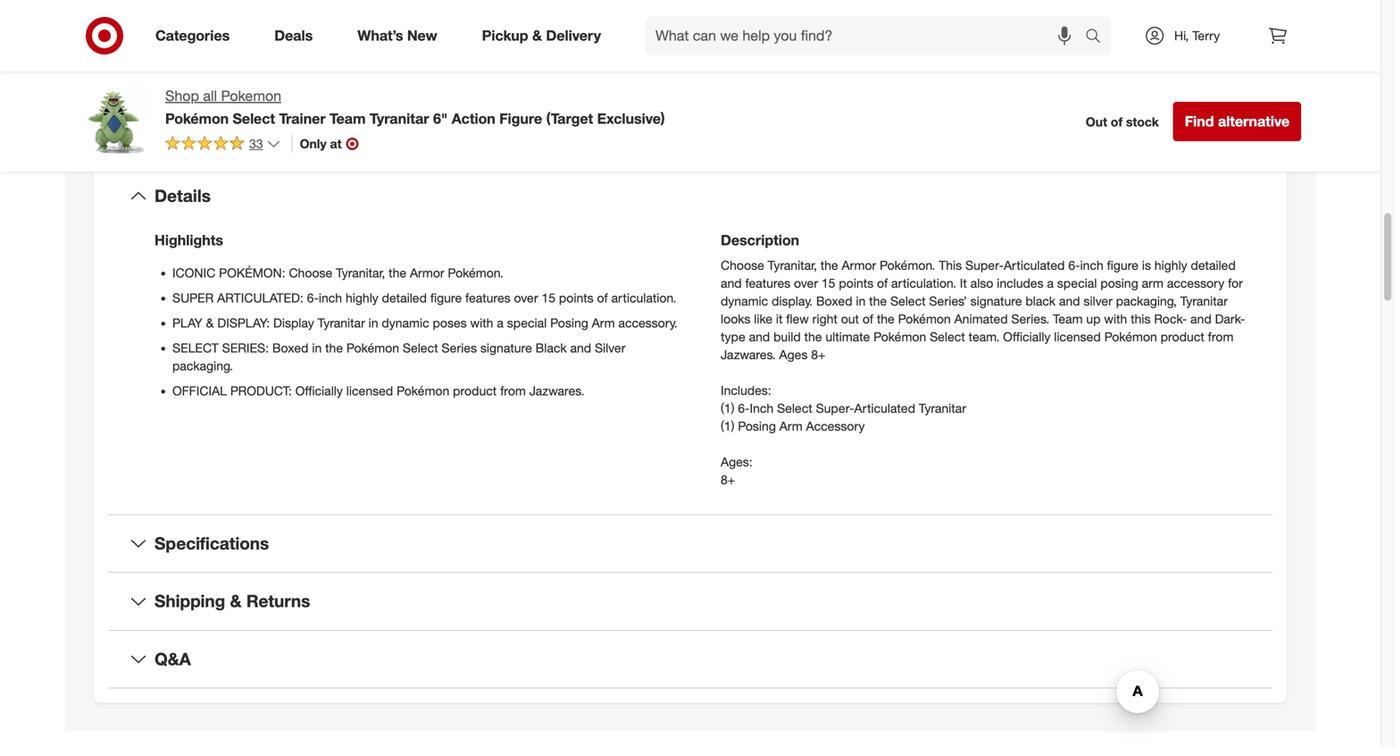 Task type: vqa. For each thing, say whether or not it's contained in the screenshot.
Unique in the Unique Bargains Bathroom Rugs Polyester Bath Mat Machine Washable Dark Blue Cobblestone Pattern 23.62"x15.75"
no



Task type: describe. For each thing, give the bounding box(es) containing it.
affirm
[[776, 15, 809, 30]]

ages:
[[721, 454, 753, 470]]

detailed inside choose tyranitar, the armor pokémon. this super-articulated 6-inch figure is highly detailed and features over 15 points of articulation. it also includes a special posing arm accessory for dynamic display. boxed in the select series' signature black and silver packaging, tyranitar looks like it flew right out of the pokémon animated series. team up with this rock- and dark- type and build the ultimate pokémon select team. officially licensed pokémon product from jazwares. ages 8+
[[1192, 258, 1237, 273]]

1 vertical spatial jazwares.
[[530, 383, 585, 398]]

accessory.
[[619, 315, 678, 330]]

pokémon. inside choose tyranitar, the armor pokémon. this super-articulated 6-inch figure is highly detailed and features over 15 points of articulation. it also includes a special posing arm accessory for dynamic display. boxed in the select series' signature black and silver packaging, tyranitar looks like it flew right out of the pokémon animated series. team up with this rock- and dark- type and build the ultimate pokémon select team. officially licensed pokémon product from jazwares. ages 8+
[[880, 258, 936, 273]]

the inside select series: boxed in the pokémon select series signature black and silver packaging.
[[325, 340, 343, 355]]

this inside choose tyranitar, the armor pokémon. this super-articulated 6-inch figure is highly detailed and features over 15 points of articulation. it also includes a special posing arm accessory for dynamic display. boxed in the select series' signature black and silver packaging, tyranitar looks like it flew right out of the pokémon animated series. team up with this rock- and dark- type and build the ultimate pokémon select team. officially licensed pokémon product from jazwares. ages 8+
[[1131, 311, 1151, 327]]

deals
[[275, 27, 313, 44]]

categories link
[[140, 16, 252, 55]]

animated
[[955, 311, 1008, 327]]

series:
[[222, 340, 269, 355]]

the right out
[[877, 311, 895, 327]]

figure inside choose tyranitar, the armor pokémon. this super-articulated 6-inch figure is highly detailed and features over 15 points of articulation. it also includes a special posing arm accessory for dynamic display. boxed in the select series' signature black and silver packaging, tyranitar looks like it flew right out of the pokémon animated series. team up with this rock- and dark- type and build the ultimate pokémon select team. officially licensed pokémon product from jazwares. ages 8+
[[1108, 258, 1139, 273]]

1 vertical spatial figure
[[431, 290, 462, 305]]

articulation. inside choose tyranitar, the armor pokémon. this super-articulated 6-inch figure is highly detailed and features over 15 points of articulation. it also includes a special posing arm accessory for dynamic display. boxed in the select series' signature black and silver packaging, tyranitar looks like it flew right out of the pokémon animated series. team up with this rock- and dark- type and build the ultimate pokémon select team. officially licensed pokémon product from jazwares. ages 8+
[[892, 276, 957, 291]]

what's
[[358, 27, 403, 44]]

0 horizontal spatial articulation.
[[612, 290, 677, 305]]

is
[[1143, 258, 1152, 273]]

silver
[[595, 340, 626, 355]]

over inside choose tyranitar, the armor pokémon. this super-articulated 6-inch figure is highly detailed and features over 15 points of articulation. it also includes a special posing arm accessory for dynamic display. boxed in the select series' signature black and silver packaging, tyranitar looks like it flew right out of the pokémon animated series. team up with this rock- and dark- type and build the ultimate pokémon select team. officially licensed pokémon product from jazwares. ages 8+
[[794, 276, 819, 291]]

item
[[722, 113, 765, 138]]

pokémon right ultimate
[[874, 329, 927, 345]]

new
[[407, 27, 438, 44]]

0 horizontal spatial points
[[559, 290, 594, 305]]

shipping & returns
[[155, 591, 310, 611]]

posing
[[1101, 276, 1139, 291]]

articulated inside includes: (1) 6-inch select super-articulated tyranitar (1) posing arm accessory
[[855, 401, 916, 416]]

1 (1) from the top
[[721, 401, 735, 416]]

8+ inside ages: 8+
[[721, 472, 736, 488]]

out of stock
[[1086, 114, 1160, 129]]

all
[[203, 87, 217, 105]]

specifications
[[155, 533, 269, 553]]

pickup
[[482, 27, 529, 44]]

pokémon down series' on the right
[[899, 311, 951, 327]]

1 vertical spatial special
[[507, 315, 547, 330]]

pokémon down packaging,
[[1105, 329, 1158, 345]]

hi, terry
[[1175, 28, 1221, 43]]

6- for super articulated: 6-inch highly detailed figure features over 15 points of articulation.
[[307, 290, 319, 305]]

specifications button
[[108, 515, 1273, 572]]

and down like
[[749, 329, 770, 345]]

0 vertical spatial arm
[[592, 315, 615, 330]]

poses
[[433, 315, 467, 330]]

0 horizontal spatial pokémon.
[[448, 265, 504, 280]]

find
[[1186, 113, 1215, 130]]

delivery
[[546, 27, 601, 44]]

what's new link
[[342, 16, 460, 55]]

0 horizontal spatial highly
[[346, 290, 379, 305]]

pokemon
[[221, 87, 282, 105]]

features inside choose tyranitar, the armor pokémon. this super-articulated 6-inch figure is highly detailed and features over 15 points of articulation. it also includes a special posing arm accessory for dynamic display. boxed in the select series' signature black and silver packaging, tyranitar looks like it flew right out of the pokémon animated series. team up with this rock- and dark- type and build the ultimate pokémon select team. officially licensed pokémon product from jazwares. ages 8+
[[746, 276, 791, 291]]

0 horizontal spatial over
[[514, 290, 538, 305]]

33
[[249, 136, 263, 151]]

series
[[442, 340, 477, 355]]

boxed inside choose tyranitar, the armor pokémon. this super-articulated 6-inch figure is highly detailed and features over 15 points of articulation. it also includes a special posing arm accessory for dynamic display. boxed in the select series' signature black and silver packaging, tyranitar looks like it flew right out of the pokémon animated series. team up with this rock- and dark- type and build the ultimate pokémon select team. officially licensed pokémon product from jazwares. ages 8+
[[817, 293, 853, 309]]

team.
[[969, 329, 1000, 345]]

at
[[330, 136, 342, 151]]

images
[[390, 42, 436, 59]]

silver
[[1084, 293, 1113, 309]]

select left series' on the right
[[891, 293, 926, 309]]

includes
[[997, 276, 1044, 291]]

0 horizontal spatial features
[[466, 290, 511, 305]]

and left dark-
[[1191, 311, 1212, 327]]

orders
[[830, 15, 866, 30]]

0 horizontal spatial inch
[[319, 290, 342, 305]]

0 horizontal spatial choose
[[289, 265, 333, 280]]

licensed inside choose tyranitar, the armor pokémon. this super-articulated 6-inch figure is highly detailed and features over 15 points of articulation. it also includes a special posing arm accessory for dynamic display. boxed in the select series' signature black and silver packaging, tyranitar looks like it flew right out of the pokémon animated series. team up with this rock- and dark- type and build the ultimate pokémon select team. officially licensed pokémon product from jazwares. ages 8+
[[1055, 329, 1102, 345]]

6"
[[433, 110, 448, 127]]

official
[[172, 383, 227, 398]]

1 vertical spatial a
[[497, 315, 504, 330]]

only
[[300, 136, 327, 151]]

pickup & delivery
[[482, 27, 601, 44]]

shop
[[165, 87, 199, 105]]

the down right
[[805, 329, 823, 345]]

pickup & delivery link
[[467, 16, 624, 55]]

on
[[813, 15, 827, 30]]

series'
[[930, 293, 968, 309]]

& for pickup
[[533, 27, 542, 44]]

0 horizontal spatial posing
[[551, 315, 589, 330]]

the up super articulated: 6-inch highly detailed figure features over 15 points of articulation.
[[389, 265, 407, 280]]

for
[[1229, 276, 1244, 291]]

black
[[536, 340, 567, 355]]

exclusive)
[[597, 110, 665, 127]]

signature inside select series: boxed in the pokémon select series signature black and silver packaging.
[[481, 340, 532, 355]]

includes: (1) 6-inch select super-articulated tyranitar (1) posing arm accessory
[[721, 383, 967, 434]]

pokémon down select series: boxed in the pokémon select series signature black and silver packaging.
[[397, 383, 450, 398]]

points inside choose tyranitar, the armor pokémon. this super-articulated 6-inch figure is highly detailed and features over 15 points of articulation. it also includes a special posing arm accessory for dynamic display. boxed in the select series' signature black and silver packaging, tyranitar looks like it flew right out of the pokémon animated series. team up with this rock- and dark- type and build the ultimate pokémon select team. officially licensed pokémon product from jazwares. ages 8+
[[839, 276, 874, 291]]

& for shipping
[[230, 591, 242, 611]]

out
[[842, 311, 860, 327]]

only at
[[300, 136, 342, 151]]

about this item
[[617, 113, 765, 138]]

& for play
[[206, 315, 214, 330]]

this
[[939, 258, 963, 273]]

tyranitar inside includes: (1) 6-inch select super-articulated tyranitar (1) posing arm accessory
[[919, 401, 967, 416]]

find alternative
[[1186, 113, 1290, 130]]

2 (1) from the top
[[721, 418, 735, 434]]

show
[[313, 42, 349, 59]]

shop all pokemon pokémon select trainer team tyranitar 6" action figure (target exclusive)
[[165, 87, 665, 127]]

display.
[[772, 293, 813, 309]]

what's new
[[358, 27, 438, 44]]

15 inside choose tyranitar, the armor pokémon. this super-articulated 6-inch figure is highly detailed and features over 15 points of articulation. it also includes a special posing arm accessory for dynamic display. boxed in the select series' signature black and silver packaging, tyranitar looks like it flew right out of the pokémon animated series. team up with this rock- and dark- type and build the ultimate pokémon select team. officially licensed pokémon product from jazwares. ages 8+
[[822, 276, 836, 291]]

and inside select series: boxed in the pokémon select series signature black and silver packaging.
[[571, 340, 592, 355]]

right
[[813, 311, 838, 327]]

ultimate
[[826, 329, 871, 345]]

alternative
[[1219, 113, 1290, 130]]

armor inside choose tyranitar, the armor pokémon. this super-articulated 6-inch figure is highly detailed and features over 15 points of articulation. it also includes a special posing arm accessory for dynamic display. boxed in the select series' signature black and silver packaging, tyranitar looks like it flew right out of the pokémon animated series. team up with this rock- and dark- type and build the ultimate pokémon select team. officially licensed pokémon product from jazwares. ages 8+
[[842, 258, 877, 273]]

1 vertical spatial in
[[369, 315, 378, 330]]

out
[[1086, 114, 1108, 129]]

iconic
[[172, 265, 216, 280]]

inch
[[750, 401, 774, 416]]

action
[[452, 110, 496, 127]]

and up looks
[[721, 276, 742, 291]]

dark-
[[1216, 311, 1246, 327]]

more
[[353, 42, 386, 59]]

it
[[960, 276, 968, 291]]

q&a button
[[108, 631, 1273, 688]]

ages
[[780, 347, 808, 363]]



Task type: locate. For each thing, give the bounding box(es) containing it.
ages: 8+
[[721, 454, 753, 488]]

with affirm on orders over $100
[[748, 15, 924, 30]]

product inside choose tyranitar, the armor pokémon. this super-articulated 6-inch figure is highly detailed and features over 15 points of articulation. it also includes a special posing arm accessory for dynamic display. boxed in the select series' signature black and silver packaging, tyranitar looks like it flew right out of the pokémon animated series. team up with this rock- and dark- type and build the ultimate pokémon select team. officially licensed pokémon product from jazwares. ages 8+
[[1161, 329, 1205, 345]]

image of pokémon select trainer team tyranitar 6" action figure (target exclusive) image
[[80, 86, 151, 157]]

0 vertical spatial signature
[[971, 293, 1023, 309]]

like
[[754, 311, 773, 327]]

1 horizontal spatial team
[[1054, 311, 1083, 327]]

with
[[748, 15, 773, 30]]

0 horizontal spatial signature
[[481, 340, 532, 355]]

inch inside choose tyranitar, the armor pokémon. this super-articulated 6-inch figure is highly detailed and features over 15 points of articulation. it also includes a special posing arm accessory for dynamic display. boxed in the select series' signature black and silver packaging, tyranitar looks like it flew right out of the pokémon animated series. team up with this rock- and dark- type and build the ultimate pokémon select team. officially licensed pokémon product from jazwares. ages 8+
[[1081, 258, 1104, 273]]

trainer
[[279, 110, 326, 127]]

What can we help you find? suggestions appear below search field
[[645, 16, 1090, 55]]

shipping
[[155, 591, 225, 611]]

with right up
[[1105, 311, 1128, 327]]

dynamic inside choose tyranitar, the armor pokémon. this super-articulated 6-inch figure is highly detailed and features over 15 points of articulation. it also includes a special posing arm accessory for dynamic display. boxed in the select series' signature black and silver packaging, tyranitar looks like it flew right out of the pokémon animated series. team up with this rock- and dark- type and build the ultimate pokémon select team. officially licensed pokémon product from jazwares. ages 8+
[[721, 293, 769, 309]]

display:
[[217, 315, 270, 330]]

1 horizontal spatial inch
[[1081, 258, 1104, 273]]

detailed up accessory
[[1192, 258, 1237, 273]]

highly inside choose tyranitar, the armor pokémon. this super-articulated 6-inch figure is highly detailed and features over 15 points of articulation. it also includes a special posing arm accessory for dynamic display. boxed in the select series' signature black and silver packaging, tyranitar looks like it flew right out of the pokémon animated series. team up with this rock- and dark- type and build the ultimate pokémon select team. officially licensed pokémon product from jazwares. ages 8+
[[1155, 258, 1188, 273]]

pokémon
[[165, 110, 229, 127], [899, 311, 951, 327], [874, 329, 927, 345], [1105, 329, 1158, 345], [347, 340, 399, 355], [397, 383, 450, 398]]

pokémon:
[[219, 265, 286, 280]]

with inside choose tyranitar, the armor pokémon. this super-articulated 6-inch figure is highly detailed and features over 15 points of articulation. it also includes a special posing arm accessory for dynamic display. boxed in the select series' signature black and silver packaging, tyranitar looks like it flew right out of the pokémon animated series. team up with this rock- and dark- type and build the ultimate pokémon select team. officially licensed pokémon product from jazwares. ages 8+
[[1105, 311, 1128, 327]]

1 horizontal spatial articulated
[[1004, 258, 1066, 273]]

1 vertical spatial 8+
[[721, 472, 736, 488]]

officially
[[1004, 329, 1051, 345], [296, 383, 343, 398]]

pokémon. up poses
[[448, 265, 504, 280]]

articulation. up "accessory."
[[612, 290, 677, 305]]

a up black
[[1048, 276, 1054, 291]]

tyranitar, inside choose tyranitar, the armor pokémon. this super-articulated 6-inch figure is highly detailed and features over 15 points of articulation. it also includes a special posing arm accessory for dynamic display. boxed in the select series' signature black and silver packaging, tyranitar looks like it flew right out of the pokémon animated series. team up with this rock- and dark- type and build the ultimate pokémon select team. officially licensed pokémon product from jazwares. ages 8+
[[768, 258, 818, 273]]

6- for includes: (1) 6-inch select super-articulated tyranitar (1) posing arm accessory
[[738, 401, 750, 416]]

in up out
[[856, 293, 866, 309]]

0 vertical spatial posing
[[551, 315, 589, 330]]

1 horizontal spatial pokémon.
[[880, 258, 936, 273]]

details
[[155, 185, 211, 206]]

0 vertical spatial 8+
[[812, 347, 826, 363]]

2 vertical spatial 6-
[[738, 401, 750, 416]]

1 vertical spatial highly
[[346, 290, 379, 305]]

type
[[721, 329, 746, 345]]

features up display.
[[746, 276, 791, 291]]

figure up poses
[[431, 290, 462, 305]]

jazwares. down 'black' at the left of page
[[530, 383, 585, 398]]

0 horizontal spatial &
[[206, 315, 214, 330]]

0 vertical spatial licensed
[[1055, 329, 1102, 345]]

0 vertical spatial 6-
[[1069, 258, 1081, 273]]

this down packaging,
[[1131, 311, 1151, 327]]

officially down series.
[[1004, 329, 1051, 345]]

licensed down up
[[1055, 329, 1102, 345]]

1 horizontal spatial armor
[[842, 258, 877, 273]]

it
[[776, 311, 783, 327]]

1 vertical spatial team
[[1054, 311, 1083, 327]]

0 vertical spatial articulated
[[1004, 258, 1066, 273]]

33 link
[[165, 135, 281, 155]]

0 horizontal spatial licensed
[[347, 383, 393, 398]]

1 vertical spatial officially
[[296, 383, 343, 398]]

super
[[172, 290, 214, 305]]

boxed inside select series: boxed in the pokémon select series signature black and silver packaging.
[[272, 340, 309, 355]]

super articulated: 6-inch highly detailed figure features over 15 points of articulation.
[[172, 290, 677, 305]]

1 vertical spatial (1)
[[721, 418, 735, 434]]

articulation. up series' on the right
[[892, 276, 957, 291]]

packaging.
[[172, 358, 233, 373]]

1 horizontal spatial posing
[[738, 418, 776, 434]]

deals link
[[259, 16, 335, 55]]

special up 'black' at the left of page
[[507, 315, 547, 330]]

1 vertical spatial signature
[[481, 340, 532, 355]]

1 horizontal spatial signature
[[971, 293, 1023, 309]]

2 vertical spatial &
[[230, 591, 242, 611]]

highly down iconic pokémon: choose tyranitar, the armor pokémon.
[[346, 290, 379, 305]]

the
[[821, 258, 839, 273], [389, 265, 407, 280], [870, 293, 887, 309], [877, 311, 895, 327], [805, 329, 823, 345], [325, 340, 343, 355]]

articulated up includes
[[1004, 258, 1066, 273]]

arm
[[1142, 276, 1164, 291]]

0 horizontal spatial tyranitar,
[[336, 265, 385, 280]]

0 horizontal spatial officially
[[296, 383, 343, 398]]

tyranitar, up super articulated: 6-inch highly detailed figure features over 15 points of articulation.
[[336, 265, 385, 280]]

0 vertical spatial jazwares.
[[721, 347, 776, 363]]

arm up silver
[[592, 315, 615, 330]]

armor up out
[[842, 258, 877, 273]]

posing down inch
[[738, 418, 776, 434]]

pok&#233;mon select trainer team tyranitar 6&#34; action figure (target exclusive), 6 of 20 image
[[382, 0, 669, 17]]

inch
[[1081, 258, 1104, 273], [319, 290, 342, 305]]

8+ right ages
[[812, 347, 826, 363]]

1 vertical spatial licensed
[[347, 383, 393, 398]]

select series: boxed in the pokémon select series signature black and silver packaging.
[[172, 340, 626, 373]]

1 horizontal spatial super-
[[966, 258, 1004, 273]]

1 horizontal spatial &
[[230, 591, 242, 611]]

arm inside includes: (1) 6-inch select super-articulated tyranitar (1) posing arm accessory
[[780, 418, 803, 434]]

highlights
[[155, 232, 223, 249]]

0 horizontal spatial special
[[507, 315, 547, 330]]

and left silver
[[571, 340, 592, 355]]

figure
[[1108, 258, 1139, 273], [431, 290, 462, 305]]

of
[[1111, 114, 1123, 129], [878, 276, 888, 291], [597, 290, 608, 305], [863, 311, 874, 327]]

0 vertical spatial this
[[681, 113, 717, 138]]

articulated:
[[217, 290, 304, 305]]

officially right the product:
[[296, 383, 343, 398]]

choose inside choose tyranitar, the armor pokémon. this super-articulated 6-inch figure is highly detailed and features over 15 points of articulation. it also includes a special posing arm accessory for dynamic display. boxed in the select series' signature black and silver packaging, tyranitar looks like it flew right out of the pokémon animated series. team up with this rock- and dark- type and build the ultimate pokémon select team. officially licensed pokémon product from jazwares. ages 8+
[[721, 258, 765, 273]]

0 vertical spatial detailed
[[1192, 258, 1237, 273]]

in down display at the top of the page
[[312, 340, 322, 355]]

features up poses
[[466, 290, 511, 305]]

0 horizontal spatial boxed
[[272, 340, 309, 355]]

select
[[233, 110, 275, 127], [891, 293, 926, 309], [930, 329, 966, 345], [403, 340, 438, 355], [778, 401, 813, 416]]

1 vertical spatial dynamic
[[382, 315, 429, 330]]

and left the silver at the right top
[[1060, 293, 1081, 309]]

0 vertical spatial a
[[1048, 276, 1054, 291]]

hi,
[[1175, 28, 1190, 43]]

special inside choose tyranitar, the armor pokémon. this super-articulated 6-inch figure is highly detailed and features over 15 points of articulation. it also includes a special posing arm accessory for dynamic display. boxed in the select series' signature black and silver packaging, tyranitar looks like it flew right out of the pokémon animated series. team up with this rock- and dark- type and build the ultimate pokémon select team. officially licensed pokémon product from jazwares. ages 8+
[[1058, 276, 1098, 291]]

super- inside choose tyranitar, the armor pokémon. this super-articulated 6-inch figure is highly detailed and features over 15 points of articulation. it also includes a special posing arm accessory for dynamic display. boxed in the select series' signature black and silver packaging, tyranitar looks like it flew right out of the pokémon animated series. team up with this rock- and dark- type and build the ultimate pokémon select team. officially licensed pokémon product from jazwares. ages 8+
[[966, 258, 1004, 273]]

0 vertical spatial special
[[1058, 276, 1098, 291]]

with right poses
[[471, 315, 494, 330]]

build
[[774, 329, 801, 345]]

licensed
[[1055, 329, 1102, 345], [347, 383, 393, 398]]

pokémon.
[[880, 258, 936, 273], [448, 265, 504, 280]]

0 vertical spatial super-
[[966, 258, 1004, 273]]

(1) up the ages:
[[721, 418, 735, 434]]

0 horizontal spatial articulated
[[855, 401, 916, 416]]

product down series
[[453, 383, 497, 398]]

pokémon. left this
[[880, 258, 936, 273]]

posing inside includes: (1) 6-inch select super-articulated tyranitar (1) posing arm accessory
[[738, 418, 776, 434]]

team up at
[[330, 110, 366, 127]]

1 vertical spatial this
[[1131, 311, 1151, 327]]

accessory
[[1168, 276, 1225, 291]]

super- up accessory
[[816, 401, 855, 416]]

1 horizontal spatial boxed
[[817, 293, 853, 309]]

up
[[1087, 311, 1101, 327]]

detailed up play & display: display tyranitar in dynamic poses with a special posing arm accessory.
[[382, 290, 427, 305]]

1 vertical spatial posing
[[738, 418, 776, 434]]

1 horizontal spatial product
[[1161, 329, 1205, 345]]

pokémon inside select series: boxed in the pokémon select series signature black and silver packaging.
[[347, 340, 399, 355]]

display
[[273, 315, 314, 330]]

0 horizontal spatial figure
[[431, 290, 462, 305]]

0 vertical spatial officially
[[1004, 329, 1051, 345]]

select inside the shop all pokemon pokémon select trainer team tyranitar 6" action figure (target exclusive)
[[233, 110, 275, 127]]

1 horizontal spatial articulation.
[[892, 276, 957, 291]]

1 vertical spatial inch
[[319, 290, 342, 305]]

& inside dropdown button
[[230, 591, 242, 611]]

select right inch
[[778, 401, 813, 416]]

0 vertical spatial dynamic
[[721, 293, 769, 309]]

in inside select series: boxed in the pokémon select series signature black and silver packaging.
[[312, 340, 322, 355]]

2 horizontal spatial 6-
[[1069, 258, 1081, 273]]

super- up also
[[966, 258, 1004, 273]]

highly right is in the right top of the page
[[1155, 258, 1188, 273]]

boxed down display at the top of the page
[[272, 340, 309, 355]]

8+ down the ages:
[[721, 472, 736, 488]]

1 horizontal spatial from
[[1209, 329, 1234, 345]]

product:
[[230, 383, 292, 398]]

1 horizontal spatial a
[[1048, 276, 1054, 291]]

1 horizontal spatial tyranitar,
[[768, 258, 818, 273]]

shipping & returns button
[[108, 573, 1273, 630]]

1 horizontal spatial this
[[1131, 311, 1151, 327]]

0 vertical spatial figure
[[1108, 258, 1139, 273]]

signature
[[971, 293, 1023, 309], [481, 340, 532, 355]]

boxed up right
[[817, 293, 853, 309]]

super- inside includes: (1) 6-inch select super-articulated tyranitar (1) posing arm accessory
[[816, 401, 855, 416]]

tyranitar inside the shop all pokemon pokémon select trainer team tyranitar 6" action figure (target exclusive)
[[370, 110, 429, 127]]

dynamic up looks
[[721, 293, 769, 309]]

flew
[[787, 311, 809, 327]]

packaging,
[[1117, 293, 1178, 309]]

about
[[617, 113, 675, 138]]

this
[[681, 113, 717, 138], [1131, 311, 1151, 327]]

over up display.
[[794, 276, 819, 291]]

also
[[971, 276, 994, 291]]

posing up 'black' at the left of page
[[551, 315, 589, 330]]

a
[[1048, 276, 1054, 291], [497, 315, 504, 330]]

0 horizontal spatial arm
[[592, 315, 615, 330]]

6- inside choose tyranitar, the armor pokémon. this super-articulated 6-inch figure is highly detailed and features over 15 points of articulation. it also includes a special posing arm accessory for dynamic display. boxed in the select series' signature black and silver packaging, tyranitar looks like it flew right out of the pokémon animated series. team up with this rock- and dark- type and build the ultimate pokémon select team. officially licensed pokémon product from jazwares. ages 8+
[[1069, 258, 1081, 273]]

0 horizontal spatial 6-
[[307, 290, 319, 305]]

in inside choose tyranitar, the armor pokémon. this super-articulated 6-inch figure is highly detailed and features over 15 points of articulation. it also includes a special posing arm accessory for dynamic display. boxed in the select series' signature black and silver packaging, tyranitar looks like it flew right out of the pokémon animated series. team up with this rock- and dark- type and build the ultimate pokémon select team. officially licensed pokémon product from jazwares. ages 8+
[[856, 293, 866, 309]]

search button
[[1078, 16, 1121, 59]]

1 horizontal spatial with
[[1105, 311, 1128, 327]]

pok&#233;mon select trainer team tyranitar 6&#34; action figure (target exclusive), 5 of 20 image
[[80, 0, 367, 17]]

1 horizontal spatial 6-
[[738, 401, 750, 416]]

1 vertical spatial detailed
[[382, 290, 427, 305]]

arm
[[592, 315, 615, 330], [780, 418, 803, 434]]

select down series' on the right
[[930, 329, 966, 345]]

dynamic
[[721, 293, 769, 309], [382, 315, 429, 330]]

inch up posing at the top right
[[1081, 258, 1104, 273]]

0 vertical spatial highly
[[1155, 258, 1188, 273]]

0 horizontal spatial with
[[471, 315, 494, 330]]

in up select series: boxed in the pokémon select series signature black and silver packaging.
[[369, 315, 378, 330]]

select inside select series: boxed in the pokémon select series signature black and silver packaging.
[[403, 340, 438, 355]]

with
[[1105, 311, 1128, 327], [471, 315, 494, 330]]

features
[[746, 276, 791, 291], [466, 290, 511, 305]]

0 horizontal spatial product
[[453, 383, 497, 398]]

0 horizontal spatial super-
[[816, 401, 855, 416]]

0 horizontal spatial jazwares.
[[530, 383, 585, 398]]

product down rock-
[[1161, 329, 1205, 345]]

boxed
[[817, 293, 853, 309], [272, 340, 309, 355]]

6- inside includes: (1) 6-inch select super-articulated tyranitar (1) posing arm accessory
[[738, 401, 750, 416]]

0 horizontal spatial a
[[497, 315, 504, 330]]

0 horizontal spatial detailed
[[382, 290, 427, 305]]

1 vertical spatial 6-
[[307, 290, 319, 305]]

dynamic down super articulated: 6-inch highly detailed figure features over 15 points of articulation.
[[382, 315, 429, 330]]

team
[[330, 110, 366, 127], [1054, 311, 1083, 327]]

looks
[[721, 311, 751, 327]]

0 vertical spatial inch
[[1081, 258, 1104, 273]]

over left $100
[[870, 15, 894, 30]]

posing
[[551, 315, 589, 330], [738, 418, 776, 434]]

articulated inside choose tyranitar, the armor pokémon. this super-articulated 6-inch figure is highly detailed and features over 15 points of articulation. it also includes a special posing arm accessory for dynamic display. boxed in the select series' signature black and silver packaging, tyranitar looks like it flew right out of the pokémon animated series. team up with this rock- and dark- type and build the ultimate pokémon select team. officially licensed pokémon product from jazwares. ages 8+
[[1004, 258, 1066, 273]]

1 vertical spatial boxed
[[272, 340, 309, 355]]

officially inside choose tyranitar, the armor pokémon. this super-articulated 6-inch figure is highly detailed and features over 15 points of articulation. it also includes a special posing arm accessory for dynamic display. boxed in the select series' signature black and silver packaging, tyranitar looks like it flew right out of the pokémon animated series. team up with this rock- and dark- type and build the ultimate pokémon select team. officially licensed pokémon product from jazwares. ages 8+
[[1004, 329, 1051, 345]]

1 horizontal spatial jazwares.
[[721, 347, 776, 363]]

special up the silver at the right top
[[1058, 276, 1098, 291]]

$100
[[897, 15, 924, 30]]

signature inside choose tyranitar, the armor pokémon. this super-articulated 6-inch figure is highly detailed and features over 15 points of articulation. it also includes a special posing arm accessory for dynamic display. boxed in the select series' signature black and silver packaging, tyranitar looks like it flew right out of the pokémon animated series. team up with this rock- and dark- type and build the ultimate pokémon select team. officially licensed pokémon product from jazwares. ages 8+
[[971, 293, 1023, 309]]

& inside "link"
[[533, 27, 542, 44]]

accessory
[[807, 418, 865, 434]]

details button
[[108, 168, 1273, 225]]

search
[[1078, 29, 1121, 46]]

1 horizontal spatial 15
[[822, 276, 836, 291]]

1 vertical spatial arm
[[780, 418, 803, 434]]

show more images button
[[301, 31, 448, 70]]

choose tyranitar, the armor pokémon. this super-articulated 6-inch figure is highly detailed and features over 15 points of articulation. it also includes a special posing arm accessory for dynamic display. boxed in the select series' signature black and silver packaging, tyranitar looks like it flew right out of the pokémon animated series. team up with this rock- and dark- type and build the ultimate pokémon select team. officially licensed pokémon product from jazwares. ages 8+
[[721, 258, 1246, 363]]

a right poses
[[497, 315, 504, 330]]

0 horizontal spatial this
[[681, 113, 717, 138]]

select down play & display: display tyranitar in dynamic poses with a special posing arm accessory.
[[403, 340, 438, 355]]

15 up right
[[822, 276, 836, 291]]

select
[[172, 340, 219, 355]]

0 vertical spatial &
[[533, 27, 542, 44]]

articulated up accessory
[[855, 401, 916, 416]]

over up 'black' at the left of page
[[514, 290, 538, 305]]

select down pokemon
[[233, 110, 275, 127]]

figure up posing at the top right
[[1108, 258, 1139, 273]]

stock
[[1127, 114, 1160, 129]]

points up 'black' at the left of page
[[559, 290, 594, 305]]

team left up
[[1054, 311, 1083, 327]]

iconic pokémon: choose tyranitar, the armor pokémon.
[[172, 265, 504, 280]]

image gallery element
[[80, 0, 669, 70]]

(1)
[[721, 401, 735, 416], [721, 418, 735, 434]]

0 vertical spatial (1)
[[721, 401, 735, 416]]

1 horizontal spatial detailed
[[1192, 258, 1237, 273]]

team inside choose tyranitar, the armor pokémon. this super-articulated 6-inch figure is highly detailed and features over 15 points of articulation. it also includes a special posing arm accessory for dynamic display. boxed in the select series' signature black and silver packaging, tyranitar looks like it flew right out of the pokémon animated series. team up with this rock- and dark- type and build the ultimate pokémon select team. officially licensed pokémon product from jazwares. ages 8+
[[1054, 311, 1083, 327]]

8+
[[812, 347, 826, 363], [721, 472, 736, 488]]

jazwares. inside choose tyranitar, the armor pokémon. this super-articulated 6-inch figure is highly detailed and features over 15 points of articulation. it also includes a special posing arm accessory for dynamic display. boxed in the select series' signature black and silver packaging, tyranitar looks like it flew right out of the pokémon animated series. team up with this rock- and dark- type and build the ultimate pokémon select team. officially licensed pokémon product from jazwares. ages 8+
[[721, 347, 776, 363]]

show more images
[[313, 42, 436, 59]]

(target
[[547, 110, 593, 127]]

the up ultimate
[[870, 293, 887, 309]]

terry
[[1193, 28, 1221, 43]]

1 horizontal spatial in
[[369, 315, 378, 330]]

find alternative button
[[1174, 102, 1302, 141]]

the up right
[[821, 258, 839, 273]]

8+ inside choose tyranitar, the armor pokémon. this super-articulated 6-inch figure is highly detailed and features over 15 points of articulation. it also includes a special posing arm accessory for dynamic display. boxed in the select series' signature black and silver packaging, tyranitar looks like it flew right out of the pokémon animated series. team up with this rock- and dark- type and build the ultimate pokémon select team. officially licensed pokémon product from jazwares. ages 8+
[[812, 347, 826, 363]]

armor up super articulated: 6-inch highly detailed figure features over 15 points of articulation.
[[410, 265, 445, 280]]

the up official product: officially licensed pokémon product from jazwares.
[[325, 340, 343, 355]]

tyranitar
[[370, 110, 429, 127], [1181, 293, 1229, 309], [318, 315, 365, 330], [919, 401, 967, 416]]

from inside choose tyranitar, the armor pokémon. this super-articulated 6-inch figure is highly detailed and features over 15 points of articulation. it also includes a special posing arm accessory for dynamic display. boxed in the select series' signature black and silver packaging, tyranitar looks like it flew right out of the pokémon animated series. team up with this rock- and dark- type and build the ultimate pokémon select team. officially licensed pokémon product from jazwares. ages 8+
[[1209, 329, 1234, 345]]

pokémon up official product: officially licensed pokémon product from jazwares.
[[347, 340, 399, 355]]

points up out
[[839, 276, 874, 291]]

description
[[721, 232, 800, 249]]

tyranitar, up display.
[[768, 258, 818, 273]]

a inside choose tyranitar, the armor pokémon. this super-articulated 6-inch figure is highly detailed and features over 15 points of articulation. it also includes a special posing arm accessory for dynamic display. boxed in the select series' signature black and silver packaging, tyranitar looks like it flew right out of the pokémon animated series. team up with this rock- and dark- type and build the ultimate pokémon select team. officially licensed pokémon product from jazwares. ages 8+
[[1048, 276, 1054, 291]]

jazwares. down type
[[721, 347, 776, 363]]

1 vertical spatial super-
[[816, 401, 855, 416]]

1 vertical spatial product
[[453, 383, 497, 398]]

& down pok&#233;mon select trainer team tyranitar 6&#34; action figure (target exclusive), 6 of 20 image
[[533, 27, 542, 44]]

1 horizontal spatial licensed
[[1055, 329, 1102, 345]]

signature left 'black' at the left of page
[[481, 340, 532, 355]]

in
[[856, 293, 866, 309], [369, 315, 378, 330], [312, 340, 322, 355]]

arm left accessory
[[780, 418, 803, 434]]

1 horizontal spatial highly
[[1155, 258, 1188, 273]]

(1) down includes:
[[721, 401, 735, 416]]

product
[[1161, 329, 1205, 345], [453, 383, 497, 398]]

2 horizontal spatial over
[[870, 15, 894, 30]]

0 vertical spatial team
[[330, 110, 366, 127]]

0 horizontal spatial armor
[[410, 265, 445, 280]]

1 vertical spatial articulated
[[855, 401, 916, 416]]

1 horizontal spatial over
[[794, 276, 819, 291]]

this left item
[[681, 113, 717, 138]]

1 vertical spatial from
[[500, 383, 526, 398]]

articulated
[[1004, 258, 1066, 273], [855, 401, 916, 416]]

categories
[[155, 27, 230, 44]]

choose up display at the top of the page
[[289, 265, 333, 280]]

tyranitar inside choose tyranitar, the armor pokémon. this super-articulated 6-inch figure is highly detailed and features over 15 points of articulation. it also includes a special posing arm accessory for dynamic display. boxed in the select series' signature black and silver packaging, tyranitar looks like it flew right out of the pokémon animated series. team up with this rock- and dark- type and build the ultimate pokémon select team. officially licensed pokémon product from jazwares. ages 8+
[[1181, 293, 1229, 309]]

1 horizontal spatial officially
[[1004, 329, 1051, 345]]

black
[[1026, 293, 1056, 309]]

pokémon inside the shop all pokemon pokémon select trainer team tyranitar 6" action figure (target exclusive)
[[165, 110, 229, 127]]

15 up 'black' at the left of page
[[542, 290, 556, 305]]

choose down description
[[721, 258, 765, 273]]

select inside includes: (1) 6-inch select super-articulated tyranitar (1) posing arm accessory
[[778, 401, 813, 416]]

signature down also
[[971, 293, 1023, 309]]

0 horizontal spatial 15
[[542, 290, 556, 305]]

includes:
[[721, 383, 772, 398]]

inch down iconic pokémon: choose tyranitar, the armor pokémon.
[[319, 290, 342, 305]]

1 horizontal spatial dynamic
[[721, 293, 769, 309]]

official product: officially licensed pokémon product from jazwares.
[[172, 383, 585, 398]]

licensed down select series: boxed in the pokémon select series signature black and silver packaging.
[[347, 383, 393, 398]]

pokémon down all
[[165, 110, 229, 127]]

team inside the shop all pokemon pokémon select trainer team tyranitar 6" action figure (target exclusive)
[[330, 110, 366, 127]]

& left returns
[[230, 591, 242, 611]]

play & display: display tyranitar in dynamic poses with a special posing arm accessory.
[[172, 315, 678, 330]]

0 vertical spatial boxed
[[817, 293, 853, 309]]

& right "play"
[[206, 315, 214, 330]]

1 horizontal spatial choose
[[721, 258, 765, 273]]



